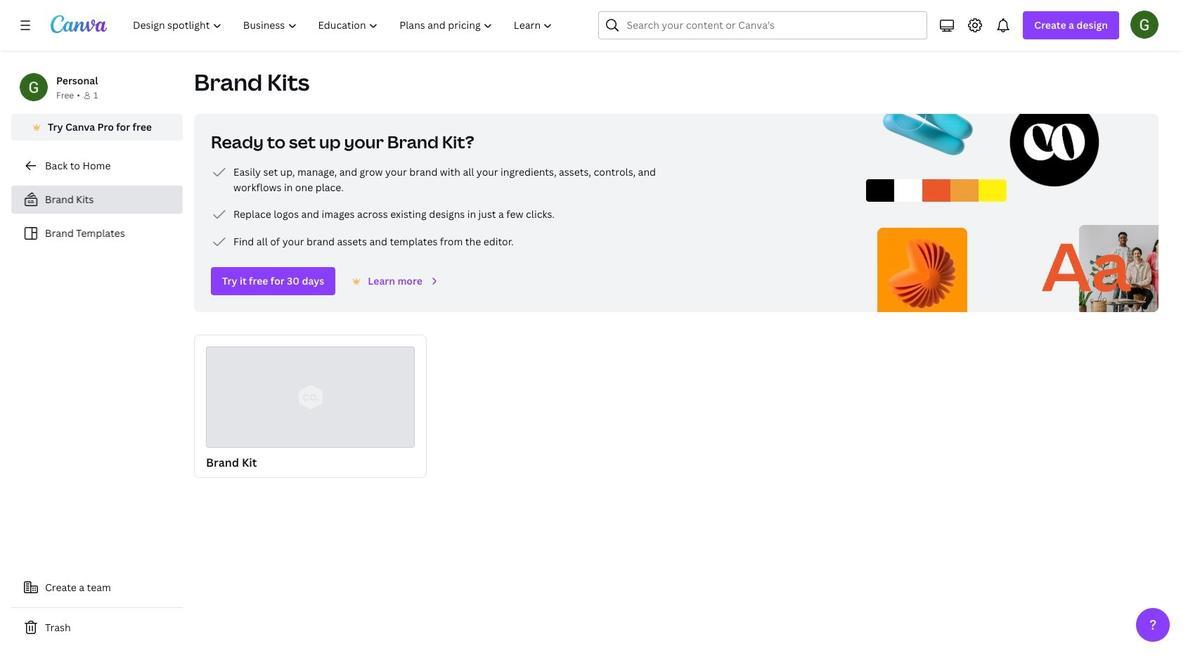 Task type: vqa. For each thing, say whether or not it's contained in the screenshot.
BRAND TEMPLATES
no



Task type: describe. For each thing, give the bounding box(es) containing it.
Search search field
[[627, 12, 900, 39]]



Task type: locate. For each thing, give the bounding box(es) containing it.
0 horizontal spatial list
[[11, 186, 183, 248]]

list
[[211, 164, 661, 250], [11, 186, 183, 248]]

top level navigation element
[[124, 11, 565, 39]]

None search field
[[599, 11, 928, 39]]

gary orlando image
[[1131, 11, 1159, 39]]

1 horizontal spatial list
[[211, 164, 661, 250]]



